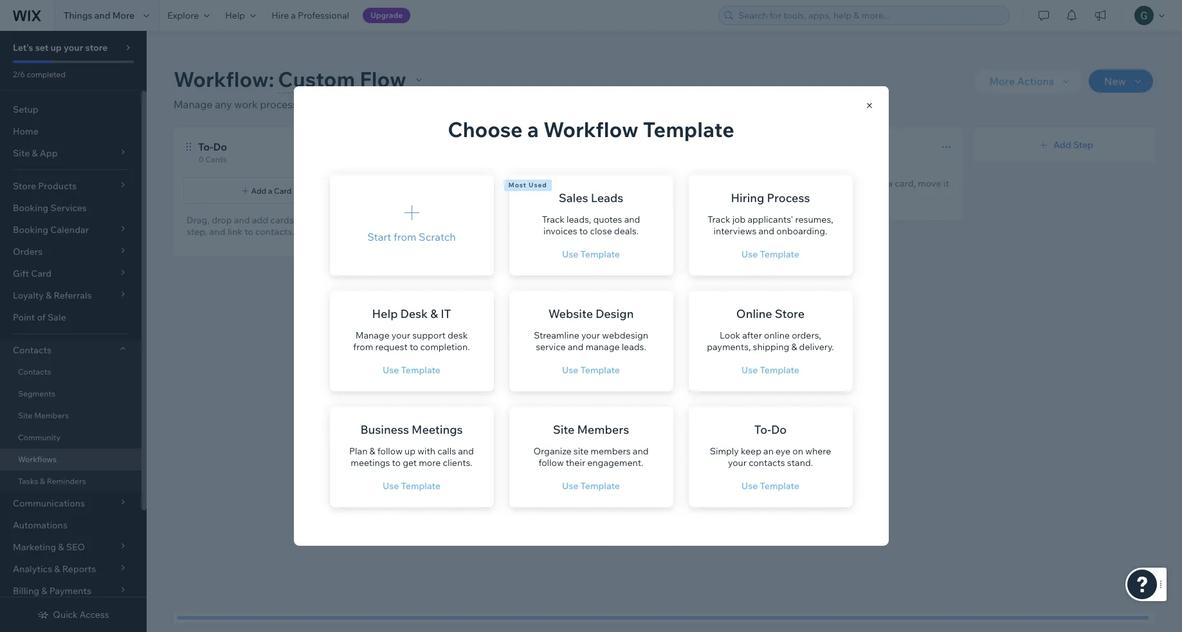 Task type: describe. For each thing, give the bounding box(es) containing it.
more actions button
[[975, 70, 1082, 93]]

more
[[419, 457, 441, 469]]

2 this from the left
[[502, 214, 518, 226]]

business meetings
[[361, 422, 463, 437]]

simply keep an eye on where your contacts stand.
[[710, 445, 832, 469]]

clients.
[[443, 457, 473, 469]]

deals.
[[615, 225, 639, 237]]

to inside manage your support desk from request to completion.
[[410, 341, 419, 353]]

keep
[[741, 445, 762, 457]]

you're
[[816, 178, 842, 189]]

board.
[[595, 98, 625, 111]]

0 cards
[[199, 154, 227, 164]]

up inside plan & follow up with calls and meetings to get more clients.
[[405, 445, 416, 457]]

this for 0 cards
[[307, 214, 323, 226]]

workflow:
[[174, 66, 274, 92]]

1 horizontal spatial members
[[578, 422, 630, 437]]

online
[[737, 306, 773, 321]]

job
[[733, 214, 746, 225]]

your inside streamline your webdesign service and manage leads.
[[582, 330, 601, 341]]

finish.
[[362, 98, 391, 111]]

streamline
[[534, 330, 580, 341]]

stand.
[[788, 457, 814, 469]]

tasks & reminders
[[18, 476, 86, 486]]

site inside 'sidebar' element
[[18, 411, 33, 420]]

your inside simply keep an eye on where your contacts stand.
[[729, 457, 747, 469]]

step
[[1074, 139, 1094, 151]]

and inside organize site members and follow their engagement.
[[633, 445, 649, 457]]

start
[[368, 231, 392, 244]]

step, for done
[[597, 226, 618, 237]]

drag, drop and add cards to this step, and link to contacts. for 0 cards
[[187, 214, 323, 237]]

template for help desk & it
[[401, 364, 441, 376]]

use for website
[[563, 364, 579, 376]]

start from scratch button
[[330, 175, 494, 275]]

leads.
[[622, 341, 647, 353]]

use template button for process
[[731, 245, 812, 264]]

scratch
[[419, 231, 456, 244]]

use for to-
[[742, 480, 758, 492]]

where
[[806, 445, 832, 457]]

meetings
[[351, 457, 390, 469]]

meetings
[[412, 422, 463, 437]]

track job applicants' resumes, interviews and onboarding.
[[708, 214, 834, 237]]

reminders
[[47, 476, 86, 486]]

contacts inside simply keep an eye on where your contacts stand.
[[749, 457, 786, 469]]

contacts. for 0 cards
[[256, 226, 295, 237]]

to inside when you're done with a card, move it to archive.
[[789, 189, 798, 201]]

when you're done with a card, move it to archive.
[[789, 178, 950, 201]]

template for business meetings
[[401, 480, 441, 492]]

0 vertical spatial to-
[[198, 140, 213, 153]]

help button
[[218, 0, 264, 31]]

template for hiring process
[[760, 248, 800, 260]]

automations link
[[0, 514, 142, 536]]

use for online
[[742, 364, 758, 376]]

hiring
[[731, 190, 765, 205]]

use for site
[[563, 480, 579, 492]]

choose a workflow template
[[448, 116, 735, 142]]

their
[[566, 457, 586, 469]]

1 horizontal spatial do
[[772, 422, 787, 437]]

use template for process
[[742, 248, 800, 260]]

simply
[[710, 445, 739, 457]]

done
[[612, 140, 638, 153]]

workflow
[[544, 116, 639, 142]]

things and more
[[64, 10, 135, 21]]

your inside manage your support desk from request to completion.
[[392, 330, 411, 341]]

2 drop from the left
[[407, 214, 427, 226]]

use template button for design
[[551, 360, 632, 380]]

use for sales
[[563, 248, 579, 260]]

use template button for store
[[731, 360, 812, 380]]

Search for tools, apps, help & more... field
[[735, 6, 1006, 24]]

hire
[[272, 10, 289, 21]]

home
[[13, 126, 38, 137]]

members inside "site members" link
[[34, 411, 69, 420]]

template for to-do
[[760, 480, 800, 492]]

and inside streamline your webdesign service and manage leads.
[[568, 341, 584, 353]]

your inside 'sidebar' element
[[64, 42, 83, 53]]

0 horizontal spatial on
[[538, 98, 550, 111]]

link for 0 cards
[[228, 226, 243, 237]]

start
[[325, 98, 348, 111]]

template for sales leads
[[581, 248, 620, 260]]

onboarding.
[[777, 225, 828, 237]]

organize site members and follow their engagement.
[[534, 445, 649, 469]]

leads, inside track leads, quotes and invoices to close deals.
[[567, 214, 592, 225]]

organize
[[534, 445, 572, 457]]

explore
[[168, 10, 199, 21]]

things
[[64, 10, 92, 21]]

manage any work process from start to finish. track leads, contacts & orders on a simple board.
[[174, 98, 625, 111]]

most
[[509, 181, 527, 189]]

add for 0 cards
[[252, 214, 269, 226]]

let's
[[13, 42, 33, 53]]

look after online orders, payments, shipping & delivery.
[[707, 330, 835, 353]]

contacts for contacts "dropdown button"
[[13, 344, 51, 356]]

2 add a card from the left
[[662, 186, 702, 196]]

more inside "more actions" button
[[990, 75, 1016, 88]]

contacts link
[[0, 361, 142, 383]]

hire a professional
[[272, 10, 349, 21]]

of
[[37, 312, 46, 323]]

members
[[591, 445, 631, 457]]

to inside track leads, quotes and invoices to close deals.
[[580, 225, 588, 237]]

follow inside plan & follow up with calls and meetings to get more clients.
[[378, 445, 403, 457]]

template for online store
[[760, 364, 800, 376]]

sidebar element
[[0, 31, 147, 632]]

1 vertical spatial site
[[553, 422, 575, 437]]

0 horizontal spatial track
[[393, 98, 419, 111]]

most used
[[509, 181, 548, 189]]

0 horizontal spatial to-do
[[198, 140, 227, 153]]

from inside start from scratch button
[[394, 231, 417, 244]]

leads
[[591, 190, 624, 205]]

an
[[764, 445, 774, 457]]

work
[[234, 98, 258, 111]]

2 link from the left
[[423, 226, 438, 237]]

invoices
[[544, 225, 578, 237]]

design
[[596, 306, 634, 321]]

from for desk
[[354, 341, 374, 353]]

booking
[[13, 202, 48, 214]]

& left orders
[[495, 98, 502, 111]]

site
[[574, 445, 589, 457]]

calls
[[438, 445, 456, 457]]

with inside when you're done with a card, move it to archive.
[[868, 178, 886, 189]]

segments
[[18, 389, 55, 398]]

desk
[[448, 330, 468, 341]]

drop for done
[[622, 214, 643, 226]]

website design
[[549, 306, 634, 321]]

request
[[376, 341, 408, 353]]

drop for 0 cards
[[212, 214, 232, 226]]

it
[[441, 306, 451, 321]]

store
[[775, 306, 805, 321]]

eye
[[776, 445, 791, 457]]

workflows link
[[0, 449, 142, 470]]

access
[[80, 609, 109, 620]]

use for hiring
[[742, 248, 758, 260]]

shipping
[[753, 341, 790, 353]]

template for site members
[[581, 480, 620, 492]]

use template for do
[[742, 480, 800, 492]]

use template for desk
[[383, 364, 441, 376]]

webdesign
[[603, 330, 649, 341]]

new button
[[1090, 70, 1154, 93]]

0
[[199, 154, 204, 164]]

1 add a card from the left
[[251, 186, 292, 196]]

quick access button
[[38, 609, 109, 620]]

0 vertical spatial more
[[112, 10, 135, 21]]

upgrade button
[[363, 8, 411, 23]]

this for done
[[717, 214, 733, 226]]



Task type: locate. For each thing, give the bounding box(es) containing it.
after
[[743, 330, 763, 341]]

contacts button
[[0, 339, 142, 361]]

add
[[252, 214, 269, 226], [447, 214, 464, 226], [663, 214, 679, 226]]

card
[[274, 186, 292, 196], [685, 186, 702, 196]]

& right plan
[[370, 445, 376, 457]]

1 contacts. from the left
[[256, 226, 295, 237]]

& left it
[[431, 306, 438, 321]]

1 vertical spatial help
[[372, 306, 398, 321]]

on
[[538, 98, 550, 111], [793, 445, 804, 457]]

1 horizontal spatial add a card
[[662, 186, 702, 196]]

2 horizontal spatial add
[[663, 214, 679, 226]]

1 drop from the left
[[212, 214, 232, 226]]

0 horizontal spatial up
[[51, 42, 62, 53]]

1 horizontal spatial card
[[685, 186, 702, 196]]

on right orders
[[538, 98, 550, 111]]

use template button
[[551, 245, 632, 264], [731, 245, 812, 264], [371, 360, 452, 380], [551, 360, 632, 380], [731, 360, 812, 380], [371, 476, 452, 496], [551, 476, 632, 496], [731, 476, 812, 496]]

close
[[590, 225, 613, 237]]

delivery.
[[800, 341, 835, 353]]

to inside plan & follow up with calls and meetings to get more clients.
[[392, 457, 401, 469]]

1 horizontal spatial drag, drop and add cards to this step, and link to contacts.
[[382, 214, 518, 237]]

engagement.
[[588, 457, 644, 469]]

and inside plan & follow up with calls and meetings to get more clients.
[[458, 445, 474, 457]]

use down interviews
[[742, 248, 758, 260]]

1 vertical spatial on
[[793, 445, 804, 457]]

contacts for contacts link
[[18, 367, 51, 377]]

0 horizontal spatial link
[[228, 226, 243, 237]]

from for process
[[300, 98, 323, 111]]

contacts
[[452, 98, 493, 111], [749, 457, 786, 469]]

0 horizontal spatial add a card
[[251, 186, 292, 196]]

use down their
[[563, 480, 579, 492]]

template
[[644, 116, 735, 142], [581, 248, 620, 260], [760, 248, 800, 260], [401, 364, 441, 376], [581, 364, 620, 376], [760, 364, 800, 376], [401, 480, 441, 492], [581, 480, 620, 492], [760, 480, 800, 492]]

online
[[765, 330, 790, 341]]

0 vertical spatial members
[[34, 411, 69, 420]]

2 step, from the left
[[382, 226, 403, 237]]

1 vertical spatial contacts
[[749, 457, 786, 469]]

from left request
[[354, 341, 374, 353]]

2/6 completed
[[13, 70, 65, 79]]

2 drag, from the left
[[382, 214, 405, 226]]

online store
[[737, 306, 805, 321]]

1 horizontal spatial track
[[542, 214, 565, 225]]

0 horizontal spatial step,
[[187, 226, 208, 237]]

1 vertical spatial members
[[578, 422, 630, 437]]

site
[[18, 411, 33, 420], [553, 422, 575, 437]]

more left actions
[[990, 75, 1016, 88]]

with right done
[[868, 178, 886, 189]]

3 step, from the left
[[597, 226, 618, 237]]

use template down get
[[383, 480, 441, 492]]

2 horizontal spatial track
[[708, 214, 731, 225]]

1 horizontal spatial contacts.
[[451, 226, 490, 237]]

1 horizontal spatial drag,
[[382, 214, 405, 226]]

0 horizontal spatial follow
[[378, 445, 403, 457]]

point
[[13, 312, 35, 323]]

1 this from the left
[[307, 214, 323, 226]]

manage for manage your support desk from request to completion.
[[356, 330, 390, 341]]

completion.
[[421, 341, 470, 353]]

your down website design
[[582, 330, 601, 341]]

help left hire
[[225, 10, 245, 21]]

3 add from the left
[[663, 214, 679, 226]]

use template for members
[[563, 480, 620, 492]]

use template button down close
[[551, 245, 632, 264]]

0 vertical spatial to-do
[[198, 140, 227, 153]]

track inside track job applicants' resumes, interviews and onboarding.
[[708, 214, 731, 225]]

contacts up segments
[[18, 367, 51, 377]]

follow left their
[[539, 457, 564, 469]]

hiring process
[[731, 190, 811, 205]]

drag, down 0
[[187, 214, 210, 226]]

0 horizontal spatial site
[[18, 411, 33, 420]]

add a card
[[251, 186, 292, 196], [662, 186, 702, 196]]

1 drag, from the left
[[187, 214, 210, 226]]

add step
[[1054, 139, 1094, 151]]

use template for meetings
[[383, 480, 441, 492]]

workflows
[[18, 454, 57, 464]]

0 horizontal spatial this
[[307, 214, 323, 226]]

to
[[350, 98, 360, 111], [789, 189, 798, 201], [296, 214, 305, 226], [491, 214, 500, 226], [707, 214, 715, 226], [580, 225, 588, 237], [245, 226, 254, 237], [440, 226, 449, 237], [655, 226, 664, 237], [410, 341, 419, 353], [392, 457, 401, 469]]

0 horizontal spatial help
[[225, 10, 245, 21]]

2 horizontal spatial drag, drop and add cards to this step, and link to contacts.
[[597, 214, 733, 237]]

1 horizontal spatial drop
[[407, 214, 427, 226]]

2 horizontal spatial this
[[717, 214, 733, 226]]

contacts inside "dropdown button"
[[13, 344, 51, 356]]

track inside track leads, quotes and invoices to close deals.
[[542, 214, 565, 225]]

community link
[[0, 427, 142, 449]]

1 horizontal spatial from
[[354, 341, 374, 353]]

0 horizontal spatial drag,
[[187, 214, 210, 226]]

1 horizontal spatial link
[[423, 226, 438, 237]]

use template button for meetings
[[371, 476, 452, 496]]

2 card from the left
[[685, 186, 702, 196]]

archive.
[[800, 189, 834, 201]]

track left job
[[708, 214, 731, 225]]

services
[[50, 202, 87, 214]]

use down meetings
[[383, 480, 399, 492]]

card,
[[895, 178, 917, 189]]

use template
[[563, 248, 620, 260], [742, 248, 800, 260], [383, 364, 441, 376], [563, 364, 620, 376], [742, 364, 800, 376], [383, 480, 441, 492], [563, 480, 620, 492], [742, 480, 800, 492]]

with left "calls"
[[418, 445, 436, 457]]

to-do up an
[[755, 422, 787, 437]]

leads, up choose
[[421, 98, 449, 111]]

2 horizontal spatial link
[[638, 226, 653, 237]]

use template down track job applicants' resumes, interviews and onboarding.
[[742, 248, 800, 260]]

1 horizontal spatial add
[[662, 186, 677, 196]]

use template button for do
[[731, 476, 812, 496]]

help inside button
[[225, 10, 245, 21]]

1 horizontal spatial leads,
[[567, 214, 592, 225]]

start from scratch
[[368, 231, 456, 244]]

to-do up 0 cards
[[198, 140, 227, 153]]

plan
[[350, 445, 368, 457]]

use template for store
[[742, 364, 800, 376]]

follow inside organize site members and follow their engagement.
[[539, 457, 564, 469]]

your left an
[[729, 457, 747, 469]]

use template button down get
[[371, 476, 452, 496]]

help left desk
[[372, 306, 398, 321]]

3 link from the left
[[638, 226, 653, 237]]

this
[[307, 214, 323, 226], [502, 214, 518, 226], [717, 214, 733, 226]]

1 add from the left
[[252, 214, 269, 226]]

track leads, quotes and invoices to close deals.
[[542, 214, 641, 237]]

more
[[112, 10, 135, 21], [990, 75, 1016, 88]]

2 horizontal spatial contacts.
[[666, 226, 705, 237]]

0 vertical spatial manage
[[174, 98, 213, 111]]

0 vertical spatial up
[[51, 42, 62, 53]]

drag, for 0 cards
[[187, 214, 210, 226]]

step, for 0 cards
[[187, 226, 208, 237]]

drag, up start
[[382, 214, 405, 226]]

tasks & reminders link
[[0, 470, 142, 492]]

use template button down their
[[551, 476, 632, 496]]

more right things
[[112, 10, 135, 21]]

use template button down track job applicants' resumes, interviews and onboarding.
[[731, 245, 812, 264]]

drag, for done
[[597, 214, 620, 226]]

0 vertical spatial leads,
[[421, 98, 449, 111]]

1 horizontal spatial this
[[502, 214, 518, 226]]

0 vertical spatial site members
[[18, 411, 69, 420]]

sales leads
[[559, 190, 624, 205]]

1 vertical spatial do
[[772, 422, 787, 437]]

use template for leads
[[563, 248, 620, 260]]

& inside 'sidebar' element
[[40, 476, 45, 486]]

site members up community
[[18, 411, 69, 420]]

on right eye
[[793, 445, 804, 457]]

leads,
[[421, 98, 449, 111], [567, 214, 592, 225]]

and inside track leads, quotes and invoices to close deals.
[[625, 214, 641, 225]]

help for help desk & it
[[372, 306, 398, 321]]

members up community
[[34, 411, 69, 420]]

use template button down manage
[[551, 360, 632, 380]]

0 horizontal spatial drop
[[212, 214, 232, 226]]

site members inside 'sidebar' element
[[18, 411, 69, 420]]

use template button down shipping on the right bottom
[[731, 360, 812, 380]]

contacts
[[13, 344, 51, 356], [18, 367, 51, 377]]

use template down shipping on the right bottom
[[742, 364, 800, 376]]

& right tasks
[[40, 476, 45, 486]]

site up organize at bottom
[[553, 422, 575, 437]]

1 horizontal spatial follow
[[539, 457, 564, 469]]

use template button for desk
[[371, 360, 452, 380]]

up inside 'sidebar' element
[[51, 42, 62, 53]]

0 horizontal spatial site members
[[18, 411, 69, 420]]

1 horizontal spatial on
[[793, 445, 804, 457]]

0 horizontal spatial cards
[[271, 214, 294, 226]]

0 horizontal spatial contacts.
[[256, 226, 295, 237]]

0 horizontal spatial manage
[[174, 98, 213, 111]]

contacts up choose
[[452, 98, 493, 111]]

manage left the any
[[174, 98, 213, 111]]

2 contacts. from the left
[[451, 226, 490, 237]]

use template for design
[[563, 364, 620, 376]]

1 horizontal spatial add
[[447, 214, 464, 226]]

add for done
[[663, 214, 679, 226]]

leads, down sales
[[567, 214, 592, 225]]

use down service
[[563, 364, 579, 376]]

use template down manage your support desk from request to completion.
[[383, 364, 441, 376]]

process
[[260, 98, 298, 111]]

follow
[[378, 445, 403, 457], [539, 457, 564, 469]]

2 horizontal spatial drop
[[622, 214, 643, 226]]

drop down cards
[[212, 214, 232, 226]]

1 horizontal spatial site
[[553, 422, 575, 437]]

1 vertical spatial up
[[405, 445, 416, 457]]

2 drag, drop and add cards to this step, and link to contacts. from the left
[[382, 214, 518, 237]]

hire a professional link
[[264, 0, 357, 31]]

setup link
[[0, 98, 142, 120]]

1 horizontal spatial help
[[372, 306, 398, 321]]

0 vertical spatial help
[[225, 10, 245, 21]]

your left the store
[[64, 42, 83, 53]]

new
[[1105, 75, 1127, 88]]

use for help
[[383, 364, 399, 376]]

use template down simply keep an eye on where your contacts stand.
[[742, 480, 800, 492]]

2 horizontal spatial drag,
[[597, 214, 620, 226]]

community
[[18, 433, 61, 442]]

with
[[868, 178, 886, 189], [418, 445, 436, 457]]

& inside plan & follow up with calls and meetings to get more clients.
[[370, 445, 376, 457]]

your down help desk & it
[[392, 330, 411, 341]]

1 horizontal spatial with
[[868, 178, 886, 189]]

1 horizontal spatial contacts
[[749, 457, 786, 469]]

upgrade
[[371, 10, 403, 20]]

3 this from the left
[[717, 214, 733, 226]]

on inside simply keep an eye on where your contacts stand.
[[793, 445, 804, 457]]

desk
[[401, 306, 428, 321]]

0 vertical spatial with
[[868, 178, 886, 189]]

cards for done
[[681, 214, 705, 226]]

cards for 0 cards
[[271, 214, 294, 226]]

1 horizontal spatial to-do
[[755, 422, 787, 437]]

setup
[[13, 104, 38, 115]]

track down sales
[[542, 214, 565, 225]]

to- up an
[[755, 422, 772, 437]]

use template button down simply keep an eye on where your contacts stand.
[[731, 476, 812, 496]]

2 horizontal spatial from
[[394, 231, 417, 244]]

manage inside manage your support desk from request to completion.
[[356, 330, 390, 341]]

help for help
[[225, 10, 245, 21]]

0 horizontal spatial add
[[252, 214, 269, 226]]

use template button down manage your support desk from request to completion.
[[371, 360, 452, 380]]

contacts left stand.
[[749, 457, 786, 469]]

use template down manage
[[563, 364, 620, 376]]

to- up 0
[[198, 140, 213, 153]]

1 vertical spatial to-
[[755, 422, 772, 437]]

2 horizontal spatial step,
[[597, 226, 618, 237]]

use template button for members
[[551, 476, 632, 496]]

0 vertical spatial site
[[18, 411, 33, 420]]

point of sale link
[[0, 306, 142, 328]]

segments link
[[0, 383, 142, 405]]

use down request
[[383, 364, 399, 376]]

booking services link
[[0, 197, 142, 219]]

0 horizontal spatial to-
[[198, 140, 213, 153]]

0 vertical spatial do
[[213, 140, 227, 153]]

do up cards
[[213, 140, 227, 153]]

automations
[[13, 519, 68, 531]]

1 horizontal spatial site members
[[553, 422, 630, 437]]

simple
[[560, 98, 592, 111]]

point of sale
[[13, 312, 66, 323]]

0 horizontal spatial add
[[251, 186, 267, 196]]

website
[[549, 306, 593, 321]]

1 vertical spatial manage
[[356, 330, 390, 341]]

1 horizontal spatial up
[[405, 445, 416, 457]]

2 horizontal spatial add
[[1054, 139, 1072, 151]]

0 horizontal spatial members
[[34, 411, 69, 420]]

3 cards from the left
[[681, 214, 705, 226]]

when
[[789, 178, 814, 189]]

booking services
[[13, 202, 87, 214]]

1 cards from the left
[[271, 214, 294, 226]]

1 horizontal spatial manage
[[356, 330, 390, 341]]

from left start
[[300, 98, 323, 111]]

0 vertical spatial contacts
[[452, 98, 493, 111]]

& inside look after online orders, payments, shipping & delivery.
[[792, 341, 798, 353]]

track for hiring process
[[708, 214, 731, 225]]

use down invoices
[[563, 248, 579, 260]]

members up members
[[578, 422, 630, 437]]

track right finish.
[[393, 98, 419, 111]]

applicants'
[[748, 214, 794, 225]]

1 horizontal spatial step,
[[382, 226, 403, 237]]

manage down help desk & it
[[356, 330, 390, 341]]

and inside track job applicants' resumes, interviews and onboarding.
[[759, 225, 775, 237]]

1 vertical spatial contacts
[[18, 367, 51, 377]]

custom
[[278, 66, 355, 92], [278, 66, 355, 92]]

up down business meetings
[[405, 445, 416, 457]]

1 vertical spatial with
[[418, 445, 436, 457]]

use for business
[[383, 480, 399, 492]]

use template down their
[[563, 480, 620, 492]]

1 vertical spatial more
[[990, 75, 1016, 88]]

manage your support desk from request to completion.
[[354, 330, 470, 353]]

1 vertical spatial site members
[[553, 422, 630, 437]]

link for done
[[638, 226, 653, 237]]

3 drop from the left
[[622, 214, 643, 226]]

custom flow
[[278, 66, 407, 92], [278, 66, 407, 92]]

2 cards from the left
[[466, 214, 489, 226]]

use down keep at the right bottom of the page
[[742, 480, 758, 492]]

3 contacts. from the left
[[666, 226, 705, 237]]

0 horizontal spatial from
[[300, 98, 323, 111]]

contacts.
[[256, 226, 295, 237], [451, 226, 490, 237], [666, 226, 705, 237]]

3 drag, drop and add cards to this step, and link to contacts. from the left
[[597, 214, 733, 237]]

template for website design
[[581, 364, 620, 376]]

follow down business
[[378, 445, 403, 457]]

track for sales leads
[[542, 214, 565, 225]]

manage for manage any work process from start to finish. track leads, contacts & orders on a simple board.
[[174, 98, 213, 111]]

1 link from the left
[[228, 226, 243, 237]]

0 horizontal spatial contacts
[[452, 98, 493, 111]]

use
[[563, 248, 579, 260], [742, 248, 758, 260], [383, 364, 399, 376], [563, 364, 579, 376], [742, 364, 758, 376], [383, 480, 399, 492], [563, 480, 579, 492], [742, 480, 758, 492]]

interviews
[[714, 225, 757, 237]]

2 vertical spatial from
[[354, 341, 374, 353]]

let's set up your store
[[13, 42, 108, 53]]

up right "set"
[[51, 42, 62, 53]]

1 vertical spatial to-do
[[755, 422, 787, 437]]

0 horizontal spatial more
[[112, 10, 135, 21]]

completed
[[27, 70, 65, 79]]

choose
[[448, 116, 523, 142]]

1 horizontal spatial cards
[[466, 214, 489, 226]]

1 horizontal spatial to-
[[755, 422, 772, 437]]

drop right close
[[622, 214, 643, 226]]

2 add from the left
[[447, 214, 464, 226]]

3 drag, from the left
[[597, 214, 620, 226]]

0 vertical spatial from
[[300, 98, 323, 111]]

0 horizontal spatial drag, drop and add cards to this step, and link to contacts.
[[187, 214, 323, 237]]

from inside manage your support desk from request to completion.
[[354, 341, 374, 353]]

use template down close
[[563, 248, 620, 260]]

1 step, from the left
[[187, 226, 208, 237]]

support
[[413, 330, 446, 341]]

0 horizontal spatial leads,
[[421, 98, 449, 111]]

contacts. for done
[[666, 226, 705, 237]]

cards
[[206, 154, 227, 164]]

2 horizontal spatial cards
[[681, 214, 705, 226]]

plan & follow up with calls and meetings to get more clients.
[[350, 445, 474, 469]]

help desk & it
[[372, 306, 451, 321]]

2/6
[[13, 70, 25, 79]]

site down segments
[[18, 411, 33, 420]]

do up eye
[[772, 422, 787, 437]]

from right start
[[394, 231, 417, 244]]

0 horizontal spatial with
[[418, 445, 436, 457]]

use template button for leads
[[551, 245, 632, 264]]

site members up site
[[553, 422, 630, 437]]

drag, down 'leads'
[[597, 214, 620, 226]]

use down the payments,
[[742, 364, 758, 376]]

1 horizontal spatial more
[[990, 75, 1016, 88]]

a inside when you're done with a card, move it to archive.
[[888, 178, 893, 189]]

& right online
[[792, 341, 798, 353]]

drag, drop and add cards to this step, and link to contacts. for done
[[597, 214, 733, 237]]

0 horizontal spatial do
[[213, 140, 227, 153]]

drop up start from scratch
[[407, 214, 427, 226]]

get
[[403, 457, 417, 469]]

1 card from the left
[[274, 186, 292, 196]]

with inside plan & follow up with calls and meetings to get more clients.
[[418, 445, 436, 457]]

contacts down point of sale at the left of page
[[13, 344, 51, 356]]

0 horizontal spatial card
[[274, 186, 292, 196]]

1 vertical spatial from
[[394, 231, 417, 244]]

1 drag, drop and add cards to this step, and link to contacts. from the left
[[187, 214, 323, 237]]

used
[[529, 181, 548, 189]]

manage
[[586, 341, 620, 353]]



Task type: vqa. For each thing, say whether or not it's contained in the screenshot.


